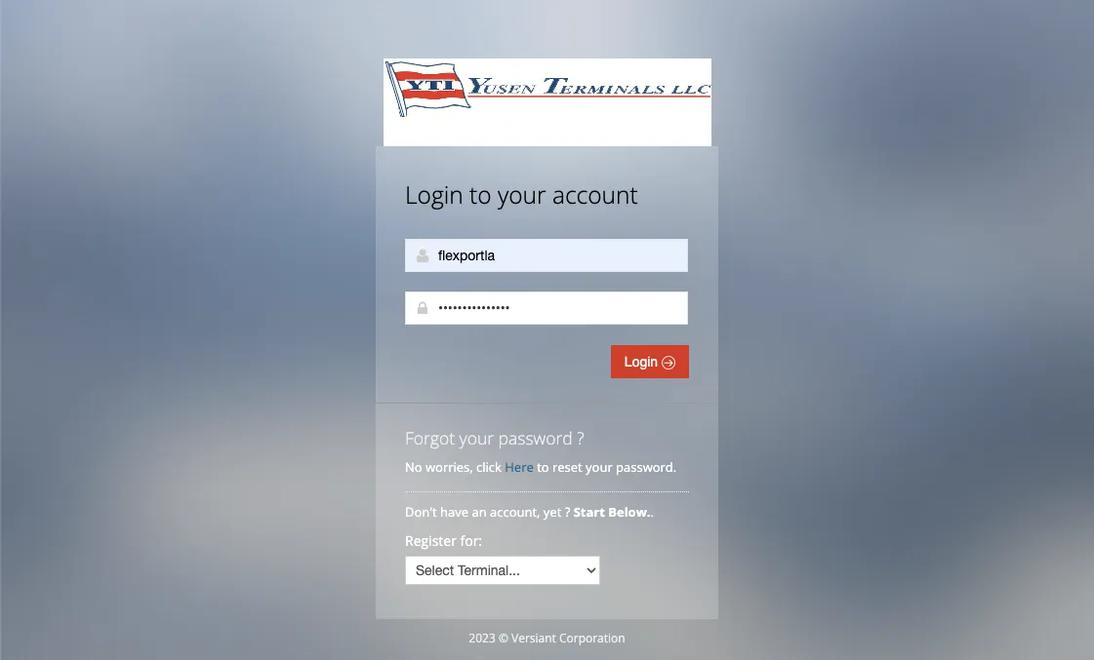 Task type: describe. For each thing, give the bounding box(es) containing it.
login to your account
[[405, 179, 638, 211]]

start
[[574, 504, 605, 521]]

for:
[[460, 532, 482, 551]]

yet
[[544, 504, 562, 521]]

login for login
[[625, 354, 662, 370]]

corporation
[[559, 631, 625, 647]]

? inside forgot your password ? no worries, click here to reset your password.
[[577, 427, 584, 450]]

forgot your password ? no worries, click here to reset your password.
[[405, 427, 677, 476]]

password.
[[616, 459, 677, 476]]

0 horizontal spatial your
[[459, 427, 494, 450]]

2 horizontal spatial your
[[586, 459, 613, 476]]

click
[[476, 459, 502, 476]]

no
[[405, 459, 422, 476]]

don't
[[405, 504, 437, 521]]

.
[[651, 504, 654, 521]]

lock image
[[415, 301, 430, 316]]

register
[[405, 532, 457, 551]]

©
[[499, 631, 508, 647]]

forgot
[[405, 427, 455, 450]]

login button
[[611, 346, 689, 379]]

don't have an account, yet ? start below. .
[[405, 504, 657, 521]]

2023 © versiant corporation
[[469, 631, 625, 647]]

worries,
[[426, 459, 473, 476]]



Task type: vqa. For each thing, say whether or not it's contained in the screenshot.
2nd The 9/21/2023 7:08:36 Pm from the bottom
no



Task type: locate. For each thing, give the bounding box(es) containing it.
login
[[405, 179, 463, 211], [625, 354, 662, 370]]

swapright image
[[662, 356, 675, 370]]

login for login to your account
[[405, 179, 463, 211]]

1 horizontal spatial your
[[498, 179, 546, 211]]

login inside button
[[625, 354, 662, 370]]

your right reset
[[586, 459, 613, 476]]

an
[[472, 504, 487, 521]]

2 vertical spatial your
[[586, 459, 613, 476]]

below.
[[608, 504, 651, 521]]

1 vertical spatial ?
[[565, 504, 570, 521]]

0 horizontal spatial to
[[470, 179, 492, 211]]

?
[[577, 427, 584, 450], [565, 504, 570, 521]]

to right the here
[[537, 459, 549, 476]]

user image
[[415, 248, 430, 264]]

register for:
[[405, 532, 482, 551]]

? up reset
[[577, 427, 584, 450]]

0 vertical spatial ?
[[577, 427, 584, 450]]

0 vertical spatial your
[[498, 179, 546, 211]]

1 vertical spatial to
[[537, 459, 549, 476]]

here
[[505, 459, 534, 476]]

1 vertical spatial your
[[459, 427, 494, 450]]

1 vertical spatial login
[[625, 354, 662, 370]]

0 horizontal spatial ?
[[565, 504, 570, 521]]

Password password field
[[405, 292, 688, 325]]

here link
[[505, 459, 534, 476]]

1 horizontal spatial login
[[625, 354, 662, 370]]

1 horizontal spatial to
[[537, 459, 549, 476]]

0 vertical spatial login
[[405, 179, 463, 211]]

have
[[440, 504, 469, 521]]

2023
[[469, 631, 496, 647]]

your up username text field
[[498, 179, 546, 211]]

account,
[[490, 504, 540, 521]]

0 vertical spatial to
[[470, 179, 492, 211]]

0 horizontal spatial login
[[405, 179, 463, 211]]

to
[[470, 179, 492, 211], [537, 459, 549, 476]]

account
[[552, 179, 638, 211]]

Username text field
[[405, 239, 688, 272]]

to inside forgot your password ? no worries, click here to reset your password.
[[537, 459, 549, 476]]

your up the click
[[459, 427, 494, 450]]

versiant
[[511, 631, 556, 647]]

your
[[498, 179, 546, 211], [459, 427, 494, 450], [586, 459, 613, 476]]

password
[[498, 427, 573, 450]]

? right yet
[[565, 504, 570, 521]]

reset
[[552, 459, 582, 476]]

to up username text field
[[470, 179, 492, 211]]

1 horizontal spatial ?
[[577, 427, 584, 450]]



